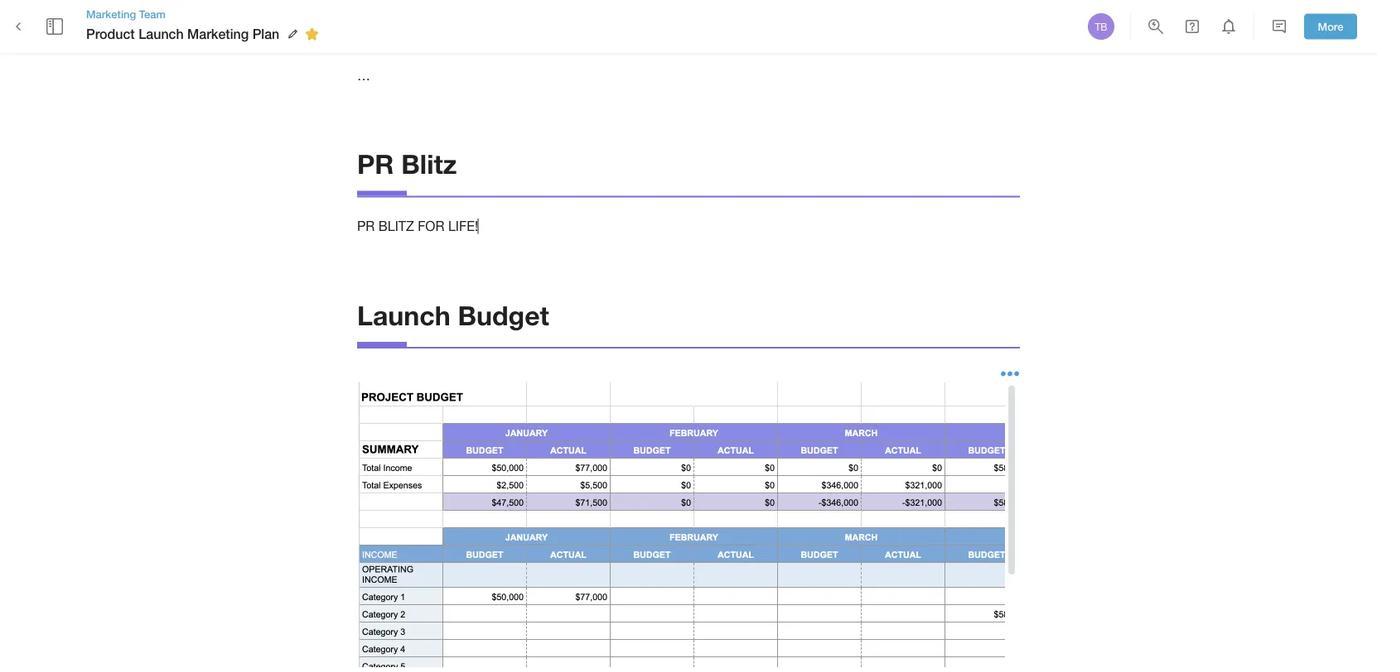 Task type: vqa. For each thing, say whether or not it's contained in the screenshot.
downloads
no



Task type: locate. For each thing, give the bounding box(es) containing it.
marketing
[[86, 7, 136, 20], [187, 26, 249, 42]]

pr for pr blitz for life!
[[357, 219, 375, 234]]

more
[[1318, 20, 1344, 33]]

0 vertical spatial marketing
[[86, 7, 136, 20]]

tb
[[1095, 21, 1108, 32]]

marketing inside 'link'
[[86, 7, 136, 20]]

product launch marketing plan
[[86, 26, 280, 42]]

1 pr from the top
[[357, 148, 394, 179]]

0 vertical spatial pr
[[357, 148, 394, 179]]

tb button
[[1086, 11, 1117, 42]]

pr
[[357, 148, 394, 179], [357, 219, 375, 234]]

remove favorite image
[[302, 24, 322, 44]]

marketing down marketing team 'link'
[[187, 26, 249, 42]]

launch
[[139, 26, 184, 42], [357, 299, 451, 331]]

0 horizontal spatial marketing
[[86, 7, 136, 20]]

pr blitz
[[357, 148, 457, 179]]

1 horizontal spatial launch
[[357, 299, 451, 331]]

marketing up product
[[86, 7, 136, 20]]

1 vertical spatial launch
[[357, 299, 451, 331]]

1 horizontal spatial marketing
[[187, 26, 249, 42]]

2 pr from the top
[[357, 219, 375, 234]]

0 horizontal spatial launch
[[139, 26, 184, 42]]

1 vertical spatial pr
[[357, 219, 375, 234]]



Task type: describe. For each thing, give the bounding box(es) containing it.
launch budget
[[357, 299, 549, 331]]

marketing team link
[[86, 7, 324, 22]]

blitz
[[401, 148, 457, 179]]

plan
[[253, 26, 280, 42]]

0 vertical spatial launch
[[139, 26, 184, 42]]

for
[[418, 219, 445, 234]]

blitz
[[379, 219, 414, 234]]

1 vertical spatial marketing
[[187, 26, 249, 42]]

pr for pr blitz
[[357, 148, 394, 179]]

team
[[139, 7, 166, 20]]

more button
[[1305, 14, 1358, 39]]

budget
[[458, 299, 549, 331]]

pr blitz for life!
[[357, 219, 478, 234]]

marketing team
[[86, 7, 166, 20]]

product
[[86, 26, 135, 42]]

…
[[357, 67, 371, 83]]

life!
[[448, 219, 478, 234]]



